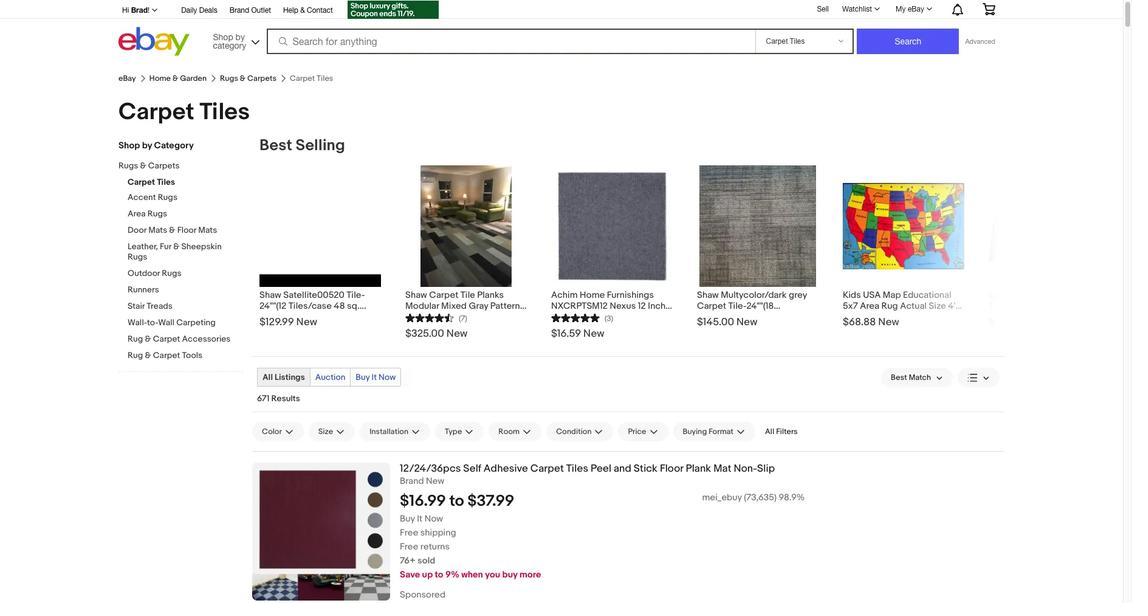 Task type: vqa. For each thing, say whether or not it's contained in the screenshot.
Carpet inside Shaw Grasshopper Carpet Tile - 2' ' (12 tiles/case 48 sq.ft.)
yes



Task type: locate. For each thing, give the bounding box(es) containing it.
now
[[379, 372, 396, 383], [425, 513, 443, 525]]

all for all listings
[[263, 372, 273, 383]]

satellite00520
[[284, 289, 345, 301]]

1 vertical spatial shop
[[119, 140, 140, 151]]

plank
[[686, 463, 712, 475]]

tiles/case right 24""(12
[[289, 300, 332, 312]]

wall-to-wall carpeting link
[[128, 317, 243, 329]]

to right up
[[435, 569, 444, 581]]

when
[[462, 569, 483, 581]]

$129.99 down -
[[989, 316, 1024, 328]]

0 vertical spatial free
[[400, 527, 419, 539]]

$129.99 new for (12
[[989, 316, 1047, 328]]

12/24/36pcs self adhesive carpet tiles peel and stick floor plank mat non-slip brand new
[[400, 463, 776, 487]]

0 vertical spatial size
[[930, 300, 947, 312]]

2 $129.99 new from the left
[[989, 316, 1047, 328]]

usa
[[864, 289, 882, 301]]

1 horizontal spatial area
[[861, 300, 880, 312]]

floor inside rugs & carpets carpet tiles accent rugs area rugs door mats & floor mats leather, fur & sheepskin rugs outdoor rugs runners stair treads wall-to-wall carpeting rug & carpet accessories rug & carpet tools
[[177, 225, 197, 235]]

2 shaw from the left
[[406, 289, 427, 301]]

0 horizontal spatial tiles
[[157, 177, 175, 187]]

1 horizontal spatial all
[[766, 427, 775, 437]]

1 vertical spatial it
[[417, 513, 423, 525]]

0 vertical spatial floor
[[177, 225, 197, 235]]

1 48 from the left
[[334, 300, 345, 312]]

shop by category button
[[208, 27, 262, 53]]

1 horizontal spatial 48
[[1080, 300, 1092, 312]]

home & garden
[[149, 74, 207, 83]]

mats
[[149, 225, 167, 235], [198, 225, 217, 235]]

shop by category
[[213, 32, 246, 50]]

tiles inside rugs & carpets carpet tiles accent rugs area rugs door mats & floor mats leather, fur & sheepskin rugs outdoor rugs runners stair treads wall-to-wall carpeting rug & carpet accessories rug & carpet tools
[[157, 177, 175, 187]]

achim home furnishings nxcrptsm12 nexus 12 inch x self adhesive carpet floor... image
[[552, 165, 673, 287]]

$16.99
[[400, 492, 446, 511]]

tiles up accent rugs link
[[157, 177, 175, 187]]

1 vertical spatial best
[[892, 373, 908, 383]]

$16.99 to $37.99 buy it now free shipping free returns 76+ sold save up to 9% when you buy more
[[400, 492, 542, 581]]

0 vertical spatial area
[[128, 209, 146, 219]]

tiles inside 12/24/36pcs self adhesive carpet tiles peel and stick floor plank mat non-slip brand new
[[567, 463, 589, 475]]

by down "brand outlet" link at left top
[[236, 32, 245, 42]]

0 horizontal spatial brand
[[230, 6, 249, 15]]

x
[[844, 311, 850, 323]]

free
[[400, 527, 419, 539], [400, 541, 419, 553]]

buy
[[503, 569, 518, 581]]

size left the 4'11
[[930, 300, 947, 312]]

0 horizontal spatial size
[[319, 427, 333, 437]]

all filters
[[766, 427, 798, 437]]

carpet up the accent
[[128, 177, 155, 187]]

carpet right grasshopper
[[1070, 289, 1099, 301]]

tile left -
[[989, 300, 1004, 312]]

tile left planks
[[461, 289, 476, 301]]

mats up sheepskin
[[198, 225, 217, 235]]

0 vertical spatial buy
[[356, 372, 370, 383]]

2 $129.99 from the left
[[989, 316, 1024, 328]]

2 48 from the left
[[1080, 300, 1092, 312]]

mats up fur
[[149, 225, 167, 235]]

help
[[283, 6, 298, 15]]

outdoor rugs link
[[128, 268, 243, 280]]

0 horizontal spatial carpets
[[148, 161, 180, 171]]

condition
[[557, 427, 592, 437]]

by for category
[[142, 140, 152, 151]]

results
[[272, 393, 300, 404]]

rugs & carpets link down category
[[220, 74, 277, 83]]

$37.99
[[468, 492, 515, 511]]

ebay left home in the left of the page
[[119, 74, 136, 83]]

ft./case
[[260, 311, 292, 323]]

1 vertical spatial size
[[319, 427, 333, 437]]

shop by category
[[119, 140, 194, 151]]

shaw left 2' at the right of the page
[[989, 289, 1011, 301]]

best left selling
[[260, 136, 292, 155]]

None submit
[[858, 29, 960, 54]]

area rugs link
[[128, 209, 243, 220]]

1 horizontal spatial it
[[417, 513, 423, 525]]

shaw up 1035
[[406, 289, 427, 301]]

1 vertical spatial all
[[766, 427, 775, 437]]

tile- up $145.00 new
[[729, 300, 747, 312]]

1 horizontal spatial tiles/case
[[698, 311, 741, 323]]

1 vertical spatial buy
[[400, 513, 415, 525]]

brand down the 12/24/36pcs
[[400, 475, 424, 487]]

shop inside shop by category
[[213, 32, 233, 42]]

shop left category at the left top of the page
[[119, 140, 140, 151]]

0 horizontal spatial shop
[[119, 140, 140, 151]]

view: list view image
[[968, 371, 991, 384]]

1 horizontal spatial by
[[236, 32, 245, 42]]

size right the color dropdown button
[[319, 427, 333, 437]]

all inside button
[[766, 427, 775, 437]]

0 vertical spatial rug
[[882, 300, 899, 312]]

$129.99 down 24""(12
[[260, 316, 294, 328]]

all
[[263, 372, 273, 383], [766, 427, 775, 437]]

selling
[[296, 136, 345, 155]]

0 horizontal spatial mats
[[149, 225, 167, 235]]

color
[[262, 427, 282, 437]]

1 vertical spatial ebay
[[119, 74, 136, 83]]

4 shaw from the left
[[989, 289, 1011, 301]]

1 vertical spatial area
[[861, 300, 880, 312]]

now up the installation
[[379, 372, 396, 383]]

shaw up ft./case
[[260, 289, 282, 301]]

by left category at the left top of the page
[[142, 140, 152, 151]]

grasshopper
[[1013, 289, 1068, 301]]

tiles/case inside shaw multycolor/dark grey carpet tile-24""(18 tiles/case 72sq. ft./case)
[[698, 311, 741, 323]]

tile- right the satellite00520
[[347, 289, 365, 301]]

0 horizontal spatial buy
[[356, 372, 370, 383]]

rugs down the accent
[[148, 209, 167, 219]]

ft
[[442, 311, 451, 323]]

1 vertical spatial floor
[[660, 463, 684, 475]]

5 out of 5 stars image
[[552, 312, 600, 324]]

patterns
[[491, 300, 525, 312]]

rugs up outdoor
[[128, 252, 147, 262]]

mat
[[714, 463, 732, 475]]

0 horizontal spatial $129.99
[[260, 316, 294, 328]]

best
[[260, 136, 292, 155], [892, 373, 908, 383]]

1 $129.99 from the left
[[260, 316, 294, 328]]

sq.
[[347, 300, 360, 312]]

shaw grasshopper carpet tile - 2' ' (12 tiles/case 48 sq.ft.) image
[[989, 188, 1111, 264]]

1 $129.99 new from the left
[[260, 316, 318, 328]]

new down (12
[[1026, 316, 1047, 328]]

tiles left peel
[[567, 463, 589, 475]]

to-
[[147, 317, 158, 328]]

carpet up $145.00
[[698, 300, 727, 312]]

size inside dropdown button
[[319, 427, 333, 437]]

tile inside shaw grasshopper carpet tile - 2' ' (12 tiles/case 48 sq.ft.)
[[989, 300, 1004, 312]]

kids usa map educational 5x7 area rug actual size 4'11 x 6'10 image
[[844, 183, 965, 269]]

1 horizontal spatial carpets
[[248, 74, 277, 83]]

1 vertical spatial rug
[[128, 334, 143, 344]]

color button
[[252, 422, 304, 442]]

home
[[149, 74, 171, 83]]

auction link
[[311, 369, 350, 386]]

by inside shop by category
[[236, 32, 245, 42]]

2 vertical spatial tiles
[[567, 463, 589, 475]]

auction
[[315, 372, 346, 383]]

educational
[[904, 289, 952, 301]]

1 vertical spatial carpets
[[148, 161, 180, 171]]

all left filters
[[766, 427, 775, 437]]

1 horizontal spatial tiles
[[200, 98, 250, 126]]

0 vertical spatial brand
[[230, 6, 249, 15]]

0 horizontal spatial floor
[[177, 225, 197, 235]]

carpet right adhesive
[[531, 463, 564, 475]]

0 horizontal spatial it
[[372, 372, 377, 383]]

0 horizontal spatial all
[[263, 372, 273, 383]]

1 vertical spatial to
[[435, 569, 444, 581]]

1 horizontal spatial size
[[930, 300, 947, 312]]

now inside $16.99 to $37.99 buy it now free shipping free returns 76+ sold save up to 9% when you buy more
[[425, 513, 443, 525]]

shaw carpet tile planks modular mixed gray patterns 1035 sq ft rectangles
[[406, 289, 525, 323]]

48 right the tiles/case on the right
[[1080, 300, 1092, 312]]

main content
[[252, 136, 1126, 603]]

carpets down shop by category dropdown button
[[248, 74, 277, 83]]

rug & carpet tools link
[[128, 350, 243, 362]]

tiles/case
[[289, 300, 332, 312], [698, 311, 741, 323]]

shop for shop by category
[[213, 32, 233, 42]]

rugs up area rugs link
[[158, 192, 178, 203]]

carpets for rugs & carpets
[[248, 74, 277, 83]]

1 horizontal spatial ebay
[[909, 5, 925, 13]]

0 vertical spatial all
[[263, 372, 273, 383]]

price button
[[619, 422, 669, 442]]

new
[[297, 316, 318, 328], [737, 316, 758, 328], [879, 316, 900, 328], [1026, 316, 1047, 328], [447, 328, 468, 340], [584, 328, 605, 340], [426, 475, 445, 487]]

buy
[[356, 372, 370, 383], [400, 513, 415, 525]]

new down map
[[879, 316, 900, 328]]

0 vertical spatial shop
[[213, 32, 233, 42]]

shaw inside the shaw carpet tile planks modular mixed gray patterns 1035 sq ft rectangles
[[406, 289, 427, 301]]

shaw inside shaw satellite00520 tile- 24""(12 tiles/case 48 sq. ft./case
[[260, 289, 282, 301]]

new down the (3) link
[[584, 328, 605, 340]]

shaw multycolor/dark grey carpet tile-24""(18 tiles/case 72sq. ft./case) image
[[700, 165, 816, 287]]

1 horizontal spatial tile-
[[729, 300, 747, 312]]

brad
[[131, 5, 148, 15]]

carpet inside shaw grasshopper carpet tile - 2' ' (12 tiles/case 48 sq.ft.)
[[1070, 289, 1099, 301]]

'
[[1021, 300, 1022, 312]]

wall-
[[128, 317, 147, 328]]

best inside dropdown button
[[892, 373, 908, 383]]

1 vertical spatial free
[[400, 541, 419, 553]]

1 vertical spatial by
[[142, 140, 152, 151]]

carpets
[[248, 74, 277, 83], [148, 161, 180, 171]]

carpet inside 12/24/36pcs self adhesive carpet tiles peel and stick floor plank mat non-slip brand new
[[531, 463, 564, 475]]

0 horizontal spatial tiles/case
[[289, 300, 332, 312]]

shaw inside shaw multycolor/dark grey carpet tile-24""(18 tiles/case 72sq. ft./case)
[[698, 289, 719, 301]]

all up 671
[[263, 372, 273, 383]]

area up $68.88 new at the bottom of page
[[861, 300, 880, 312]]

it down $16.99
[[417, 513, 423, 525]]

none submit inside "shop by category" banner
[[858, 29, 960, 54]]

daily
[[181, 6, 197, 15]]

daily deals link
[[181, 4, 218, 18]]

account navigation
[[116, 0, 1005, 21]]

0 vertical spatial best
[[260, 136, 292, 155]]

ebay
[[909, 5, 925, 13], [119, 74, 136, 83]]

carpets for rugs & carpets carpet tiles accent rugs area rugs door mats & floor mats leather, fur & sheepskin rugs outdoor rugs runners stair treads wall-to-wall carpeting rug & carpet accessories rug & carpet tools
[[148, 161, 180, 171]]

hi brad !
[[122, 5, 150, 15]]

0 vertical spatial carpets
[[248, 74, 277, 83]]

best for best match
[[892, 373, 908, 383]]

48 left sq.
[[334, 300, 345, 312]]

$129.99 new down '
[[989, 316, 1047, 328]]

new down the satellite00520
[[297, 316, 318, 328]]

1 horizontal spatial shop
[[213, 32, 233, 42]]

rug
[[882, 300, 899, 312], [128, 334, 143, 344], [128, 350, 143, 361]]

Search for anything text field
[[269, 30, 754, 53]]

gray
[[469, 300, 489, 312]]

0 horizontal spatial area
[[128, 209, 146, 219]]

shop
[[213, 32, 233, 42], [119, 140, 140, 151]]

kids usa map educational 5x7 area rug actual size 4'11 x 6'10
[[844, 289, 962, 323]]

size inside kids usa map educational 5x7 area rug actual size 4'11 x 6'10
[[930, 300, 947, 312]]

rugs & carpets link down category at the left top of the page
[[119, 161, 234, 172]]

help & contact
[[283, 6, 333, 15]]

now up shipping
[[425, 513, 443, 525]]

rugs & carpets link
[[220, 74, 277, 83], [119, 161, 234, 172]]

fur
[[160, 241, 172, 252]]

1 horizontal spatial buy
[[400, 513, 415, 525]]

tile inside the shaw carpet tile planks modular mixed gray patterns 1035 sq ft rectangles
[[461, 289, 476, 301]]

0 horizontal spatial tile-
[[347, 289, 365, 301]]

brand inside account navigation
[[230, 6, 249, 15]]

best left match
[[892, 373, 908, 383]]

floor right stick
[[660, 463, 684, 475]]

0 vertical spatial to
[[450, 492, 464, 511]]

tiles for 12/24/36pcs
[[567, 463, 589, 475]]

1 horizontal spatial mats
[[198, 225, 217, 235]]

brand inside 12/24/36pcs self adhesive carpet tiles peel and stick floor plank mat non-slip brand new
[[400, 475, 424, 487]]

rectangles
[[453, 311, 501, 323]]

tiles/case left 72sq.
[[698, 311, 741, 323]]

$145.00
[[698, 316, 735, 328]]

0 horizontal spatial tile
[[461, 289, 476, 301]]

carpets inside rugs & carpets carpet tiles accent rugs area rugs door mats & floor mats leather, fur & sheepskin rugs outdoor rugs runners stair treads wall-to-wall carpeting rug & carpet accessories rug & carpet tools
[[148, 161, 180, 171]]

carpets down shop by category
[[148, 161, 180, 171]]

0 horizontal spatial $129.99 new
[[260, 316, 318, 328]]

tiles down rugs & carpets
[[200, 98, 250, 126]]

shaw up $145.00
[[698, 289, 719, 301]]

1 horizontal spatial now
[[425, 513, 443, 525]]

1 vertical spatial now
[[425, 513, 443, 525]]

best match
[[892, 373, 932, 383]]

tile- inside shaw satellite00520 tile- 24""(12 tiles/case 48 sq. ft./case
[[347, 289, 365, 301]]

12/24/36pcs self adhesive carpet tiles peel and stick floor plank mat non-slip link
[[400, 463, 1005, 475]]

carpet up shop by category
[[119, 98, 194, 126]]

carpet up ft
[[429, 289, 459, 301]]

0 horizontal spatial 48
[[334, 300, 345, 312]]

buying format
[[683, 427, 734, 437]]

garden
[[180, 74, 207, 83]]

best match button
[[882, 368, 954, 387]]

tile
[[461, 289, 476, 301], [989, 300, 1004, 312]]

1 horizontal spatial floor
[[660, 463, 684, 475]]

ebay right 'my'
[[909, 5, 925, 13]]

1 vertical spatial tiles
[[157, 177, 175, 187]]

$129.99 new down 24""(12
[[260, 316, 318, 328]]

floor down area rugs link
[[177, 225, 197, 235]]

new down the 12/24/36pcs
[[426, 475, 445, 487]]

shop down the deals
[[213, 32, 233, 42]]

1 vertical spatial brand
[[400, 475, 424, 487]]

0 horizontal spatial best
[[260, 136, 292, 155]]

1 horizontal spatial tile
[[989, 300, 1004, 312]]

it right the auction link
[[372, 372, 377, 383]]

1 horizontal spatial best
[[892, 373, 908, 383]]

mixed
[[442, 300, 467, 312]]

(12
[[1024, 300, 1035, 312]]

2 horizontal spatial tiles
[[567, 463, 589, 475]]

3 shaw from the left
[[698, 289, 719, 301]]

help & contact link
[[283, 4, 333, 18]]

carpet down wall
[[153, 334, 180, 344]]

type
[[445, 427, 462, 437]]

sold
[[418, 555, 436, 567]]

1 horizontal spatial $129.99
[[989, 316, 1024, 328]]

buy right the auction link
[[356, 372, 370, 383]]

area up door
[[128, 209, 146, 219]]

0 vertical spatial ebay
[[909, 5, 925, 13]]

0 vertical spatial tiles
[[200, 98, 250, 126]]

1 horizontal spatial $129.99 new
[[989, 316, 1047, 328]]

shaw for shaw carpet tile planks modular mixed gray patterns 1035 sq ft rectangles
[[406, 289, 427, 301]]

0 vertical spatial by
[[236, 32, 245, 42]]

1 horizontal spatial brand
[[400, 475, 424, 487]]

$68.88 new
[[844, 316, 900, 328]]

to right $16.99
[[450, 492, 464, 511]]

0 vertical spatial now
[[379, 372, 396, 383]]

0 horizontal spatial by
[[142, 140, 152, 151]]

1 shaw from the left
[[260, 289, 282, 301]]

$129.99 new for ft./case
[[260, 316, 318, 328]]

stick
[[634, 463, 658, 475]]

buy down $16.99
[[400, 513, 415, 525]]

shaw carpet tile planks modular mixed gray patterns 1035 sq ft rectangles image
[[421, 165, 512, 287]]

tile-
[[347, 289, 365, 301], [729, 300, 747, 312]]

shaw inside shaw grasshopper carpet tile - 2' ' (12 tiles/case 48 sq.ft.)
[[989, 289, 1011, 301]]

brand left outlet
[[230, 6, 249, 15]]

kids usa map educational 5x7 area rug actual size 4'11 x 6'10 link
[[844, 287, 965, 323]]



Task type: describe. For each thing, give the bounding box(es) containing it.
multycolor/dark
[[721, 289, 787, 301]]

$129.99 for 24""(12
[[260, 316, 294, 328]]

watchlist link
[[836, 2, 886, 16]]

24""(18
[[747, 300, 775, 312]]

1 mats from the left
[[149, 225, 167, 235]]

2 free from the top
[[400, 541, 419, 553]]

best selling
[[260, 136, 345, 155]]

and
[[614, 463, 632, 475]]

daily deals
[[181, 6, 218, 15]]

map
[[884, 289, 902, 301]]

wall
[[158, 317, 175, 328]]

1 horizontal spatial to
[[450, 492, 464, 511]]

area inside kids usa map educational 5x7 area rug actual size 4'11 x 6'10
[[861, 300, 880, 312]]

$325.00
[[406, 328, 445, 340]]

leather,
[[128, 241, 158, 252]]

kids
[[844, 289, 862, 301]]

by for category
[[236, 32, 245, 42]]

accessories
[[182, 334, 231, 344]]

shaw multycolor/dark grey carpet tile-24""(18 tiles/case 72sq. ft./case) link
[[698, 287, 819, 323]]

treads
[[147, 301, 173, 311]]

floor inside 12/24/36pcs self adhesive carpet tiles peel and stick floor plank mat non-slip brand new
[[660, 463, 684, 475]]

rug & carpet accessories link
[[128, 334, 243, 345]]

price
[[629, 427, 647, 437]]

2 mats from the left
[[198, 225, 217, 235]]

adhesive
[[484, 463, 528, 475]]

shaw satellite00520 tile- 24""(12 tiles/case 48 sq. ft./case link
[[260, 287, 381, 323]]

shaw for shaw satellite00520 tile- 24""(12 tiles/case 48 sq. ft./case
[[260, 289, 282, 301]]

sq.ft.)
[[989, 311, 1013, 323]]

sell link
[[812, 5, 835, 13]]

24""(12
[[260, 300, 287, 312]]

48 inside shaw satellite00520 tile- 24""(12 tiles/case 48 sq. ft./case
[[334, 300, 345, 312]]

filters
[[777, 427, 798, 437]]

9%
[[446, 569, 460, 581]]

grey
[[789, 289, 808, 301]]

best for best selling
[[260, 136, 292, 155]]

tile- inside shaw multycolor/dark grey carpet tile-24""(18 tiles/case 72sq. ft./case)
[[729, 300, 747, 312]]

your shopping cart image
[[983, 3, 997, 15]]

watchlist
[[843, 5, 873, 13]]

5x7
[[844, 300, 859, 312]]

2 vertical spatial rug
[[128, 350, 143, 361]]

size button
[[309, 422, 355, 442]]

tiles/case
[[1037, 300, 1078, 312]]

& inside account navigation
[[301, 6, 305, 15]]

tools
[[182, 350, 203, 361]]

12/24/36pcs
[[400, 463, 461, 475]]

shaw for shaw multycolor/dark grey carpet tile-24""(18 tiles/case 72sq. ft./case)
[[698, 289, 719, 301]]

6'10
[[852, 311, 867, 323]]

carpet inside the shaw carpet tile planks modular mixed gray patterns 1035 sq ft rectangles
[[429, 289, 459, 301]]

(73,635)
[[745, 492, 777, 503]]

shop by category banner
[[116, 0, 1005, 59]]

shop for shop by category
[[119, 140, 140, 151]]

-
[[1006, 300, 1010, 312]]

671
[[257, 393, 270, 404]]

returns
[[421, 541, 450, 553]]

outlet
[[251, 6, 271, 15]]

my ebay link
[[890, 2, 938, 16]]

my
[[896, 5, 906, 13]]

leather, fur & sheepskin rugs link
[[128, 241, 243, 263]]

carpet inside shaw multycolor/dark grey carpet tile-24""(18 tiles/case 72sq. ft./case)
[[698, 300, 727, 312]]

accent rugs link
[[128, 192, 243, 204]]

hi
[[122, 6, 129, 15]]

shaw grasshopper carpet tile - 2' ' (12 tiles/case 48 sq.ft.)
[[989, 289, 1099, 323]]

match
[[910, 373, 932, 383]]

ft./case)
[[767, 311, 802, 323]]

all for all filters
[[766, 427, 775, 437]]

category
[[213, 40, 246, 50]]

deals
[[199, 6, 218, 15]]

carpet tiles
[[119, 98, 250, 126]]

0 horizontal spatial to
[[435, 569, 444, 581]]

main content containing best selling
[[252, 136, 1126, 603]]

buying format button
[[674, 422, 756, 442]]

buy inside $16.99 to $37.99 buy it now free shipping free returns 76+ sold save up to 9% when you buy more
[[400, 513, 415, 525]]

mei_ebuy
[[703, 492, 742, 503]]

shaw carpet tile planks modular mixed gray patterns 1035 sq ft rectangles link
[[406, 287, 527, 323]]

rugs & carpets
[[220, 74, 277, 83]]

it inside $16.99 to $37.99 buy it now free shipping free returns 76+ sold save up to 9% when you buy more
[[417, 513, 423, 525]]

4.6 out of 5 stars image
[[406, 312, 454, 324]]

get the coupon image
[[348, 1, 439, 19]]

(7)
[[459, 314, 468, 324]]

12/24/36pcs self adhesive carpet tiles peel and stick floor plank mat non-slip image
[[252, 463, 390, 601]]

all filters button
[[761, 422, 803, 442]]

area inside rugs & carpets carpet tiles accent rugs area rugs door mats & floor mats leather, fur & sheepskin rugs outdoor rugs runners stair treads wall-to-wall carpeting rug & carpet accessories rug & carpet tools
[[128, 209, 146, 219]]

$68.88
[[844, 316, 877, 328]]

installation
[[370, 427, 409, 437]]

sponsored
[[400, 589, 446, 601]]

room button
[[489, 422, 542, 442]]

advanced
[[966, 38, 996, 45]]

buy it now link
[[351, 369, 401, 386]]

$129.99 for tile
[[989, 316, 1024, 328]]

0 vertical spatial it
[[372, 372, 377, 383]]

sq
[[427, 311, 440, 323]]

advanced link
[[960, 29, 1002, 54]]

new down (7)
[[447, 328, 468, 340]]

72sq.
[[743, 311, 765, 323]]

rugs up runners link
[[162, 268, 182, 279]]

category
[[154, 140, 194, 151]]

$16.59 new
[[552, 328, 605, 340]]

new inside 12/24/36pcs self adhesive carpet tiles peel and stick floor plank mat non-slip brand new
[[426, 475, 445, 487]]

0 vertical spatial rugs & carpets link
[[220, 74, 277, 83]]

home & garden link
[[149, 74, 207, 83]]

rugs down category
[[220, 74, 238, 83]]

!
[[148, 6, 150, 15]]

1 free from the top
[[400, 527, 419, 539]]

ebay inside "link"
[[909, 5, 925, 13]]

671 results
[[257, 393, 300, 404]]

shaw for shaw grasshopper carpet tile - 2' ' (12 tiles/case 48 sq.ft.)
[[989, 289, 1011, 301]]

tiles/case inside shaw satellite00520 tile- 24""(12 tiles/case 48 sq. ft./case
[[289, 300, 332, 312]]

0 horizontal spatial ebay
[[119, 74, 136, 83]]

condition button
[[547, 422, 614, 442]]

runners
[[128, 285, 159, 295]]

carpet down rug & carpet accessories link
[[153, 350, 180, 361]]

rug inside kids usa map educational 5x7 area rug actual size 4'11 x 6'10
[[882, 300, 899, 312]]

door
[[128, 225, 147, 235]]

76+
[[400, 555, 416, 567]]

0 horizontal spatial now
[[379, 372, 396, 383]]

outdoor
[[128, 268, 160, 279]]

tiles for rugs
[[157, 177, 175, 187]]

new down 24""(18
[[737, 316, 758, 328]]

(3) link
[[552, 312, 614, 324]]

1035
[[406, 311, 425, 323]]

$16.59
[[552, 328, 582, 340]]

shaw satellite00520 tile- 24""(12 tiles/case 48 sq. ft./case
[[260, 289, 365, 323]]

98.9%
[[779, 492, 805, 503]]

peel
[[591, 463, 612, 475]]

save
[[400, 569, 420, 581]]

my ebay
[[896, 5, 925, 13]]

shaw satellite00520 tile-24""(12 tiles/case 48 sq. ft./case image
[[260, 165, 381, 287]]

1 vertical spatial rugs & carpets link
[[119, 161, 234, 172]]

48 inside shaw grasshopper carpet tile - 2' ' (12 tiles/case 48 sq.ft.)
[[1080, 300, 1092, 312]]

rugs down shop by category
[[119, 161, 138, 171]]



